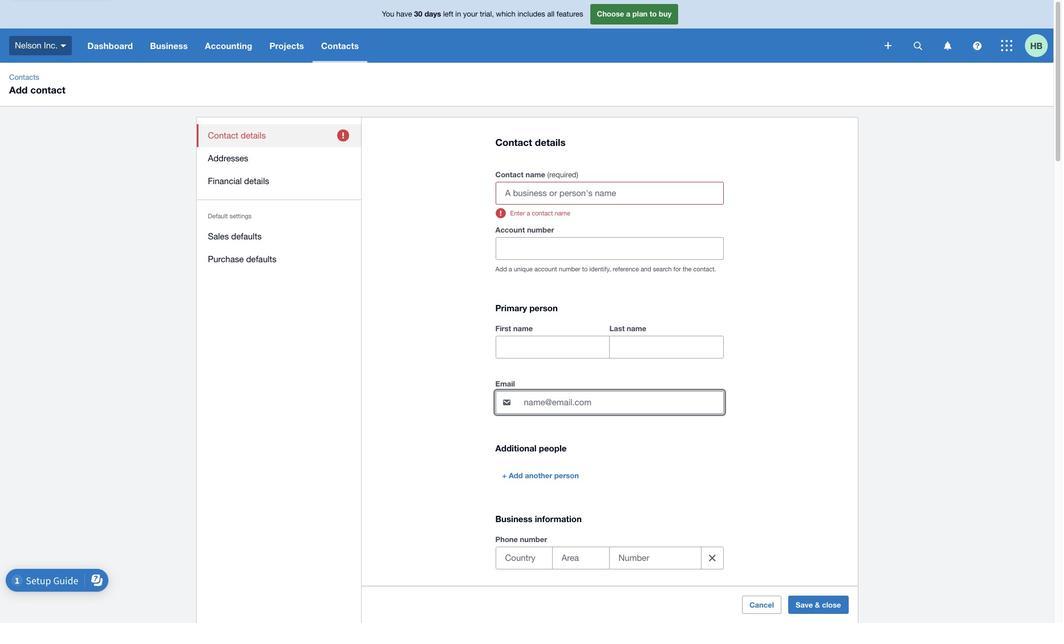 Task type: vqa. For each thing, say whether or not it's contained in the screenshot.
the bottom defaults
yes



Task type: locate. For each thing, give the bounding box(es) containing it.
left
[[443, 10, 454, 18]]

cancel
[[750, 601, 775, 610]]

to
[[650, 9, 657, 18], [582, 266, 588, 273]]

identify,
[[590, 266, 611, 273]]

projects button
[[261, 29, 313, 63]]

2 horizontal spatial add
[[509, 472, 523, 481]]

2 horizontal spatial a
[[627, 9, 631, 18]]

buy
[[659, 9, 672, 18]]

0 horizontal spatial contact details
[[208, 131, 266, 140]]

number right account on the right of the page
[[559, 266, 581, 273]]

includes
[[518, 10, 546, 18]]

projects
[[270, 41, 304, 51]]

you have 30 days left in your trial, which includes all features
[[382, 9, 584, 18]]

1 vertical spatial add
[[496, 266, 507, 273]]

have
[[397, 10, 412, 18]]

contact
[[208, 131, 238, 140], [496, 136, 533, 148], [496, 170, 524, 179]]

contact down contacts link
[[30, 84, 66, 96]]

default settings
[[208, 213, 252, 220]]

person
[[530, 303, 558, 313], [555, 472, 579, 481]]

the
[[683, 266, 692, 273]]

business for business
[[150, 41, 188, 51]]

sales
[[208, 232, 229, 241]]

group
[[496, 322, 724, 359]]

a inside banner
[[627, 9, 631, 18]]

phone number group
[[496, 547, 724, 570]]

choose a plan to buy
[[597, 9, 672, 18]]

and
[[641, 266, 652, 273]]

navigation
[[79, 29, 877, 63]]

financial details
[[208, 176, 269, 186]]

close
[[823, 601, 842, 610]]

Account number field
[[496, 238, 723, 260]]

details up addresses
[[241, 131, 266, 140]]

add
[[9, 84, 28, 96], [496, 266, 507, 273], [509, 472, 523, 481]]

details
[[241, 131, 266, 140], [535, 136, 566, 148], [244, 176, 269, 186]]

0 horizontal spatial svg image
[[944, 41, 952, 50]]

0 vertical spatial person
[[530, 303, 558, 313]]

0 vertical spatial business
[[150, 41, 188, 51]]

1 vertical spatial person
[[555, 472, 579, 481]]

0 vertical spatial defaults
[[231, 232, 262, 241]]

number for phone number
[[520, 536, 548, 545]]

1 horizontal spatial add
[[496, 266, 507, 273]]

defaults for purchase defaults
[[246, 255, 277, 264]]

0 vertical spatial number
[[527, 226, 555, 235]]

phone
[[496, 536, 518, 545]]

to left buy
[[650, 9, 657, 18]]

add right '+'
[[509, 472, 523, 481]]

defaults
[[231, 232, 262, 241], [246, 255, 277, 264]]

name left (required)
[[526, 170, 546, 179]]

you
[[382, 10, 395, 18]]

0 vertical spatial contacts
[[321, 41, 359, 51]]

defaults down sales defaults link
[[246, 255, 277, 264]]

2 vertical spatial add
[[509, 472, 523, 481]]

business inside popup button
[[150, 41, 188, 51]]

1 vertical spatial defaults
[[246, 255, 277, 264]]

name down (required)
[[555, 210, 571, 217]]

add for contact
[[9, 84, 28, 96]]

contacts right projects
[[321, 41, 359, 51]]

name for last name
[[627, 324, 647, 333]]

sales defaults link
[[197, 225, 362, 248]]

defaults down settings
[[231, 232, 262, 241]]

account
[[535, 266, 557, 273]]

name right last
[[627, 324, 647, 333]]

group containing first name
[[496, 322, 724, 359]]

svg image
[[944, 41, 952, 50], [973, 41, 982, 50]]

0 horizontal spatial to
[[582, 266, 588, 273]]

contact up addresses
[[208, 131, 238, 140]]

add inside button
[[509, 472, 523, 481]]

your
[[464, 10, 478, 18]]

1 vertical spatial contact
[[532, 210, 553, 217]]

menu
[[197, 118, 362, 278]]

enter
[[511, 210, 525, 217]]

first
[[496, 324, 512, 333]]

1 horizontal spatial business
[[496, 514, 533, 525]]

primary person
[[496, 303, 558, 313]]

banner containing hb
[[0, 0, 1054, 63]]

last
[[610, 324, 625, 333]]

defaults for sales defaults
[[231, 232, 262, 241]]

1 horizontal spatial a
[[527, 210, 530, 217]]

contact details up contact name (required)
[[496, 136, 566, 148]]

details inside "link"
[[244, 176, 269, 186]]

save & close button
[[789, 596, 849, 615]]

add left "unique"
[[496, 266, 507, 273]]

1 horizontal spatial contact
[[532, 210, 553, 217]]

contacts inside dropdown button
[[321, 41, 359, 51]]

1 horizontal spatial to
[[650, 9, 657, 18]]

0 horizontal spatial a
[[509, 266, 512, 273]]

A business or person's name field
[[496, 183, 723, 204]]

additional
[[496, 444, 537, 454]]

1 horizontal spatial svg image
[[973, 41, 982, 50]]

2 vertical spatial a
[[509, 266, 512, 273]]

a for enter
[[527, 210, 530, 217]]

account
[[496, 226, 525, 235]]

2 vertical spatial number
[[520, 536, 548, 545]]

purchase defaults
[[208, 255, 277, 264]]

for
[[674, 266, 681, 273]]

primary
[[496, 303, 527, 313]]

contact inside contacts add contact
[[30, 84, 66, 96]]

0 vertical spatial contact
[[30, 84, 66, 96]]

1 vertical spatial a
[[527, 210, 530, 217]]

remove phone number image
[[701, 547, 724, 570]]

person right another
[[555, 472, 579, 481]]

contact details inside contact details 'link'
[[208, 131, 266, 140]]

1 horizontal spatial contacts
[[321, 41, 359, 51]]

0 vertical spatial to
[[650, 9, 657, 18]]

business information
[[496, 514, 582, 525]]

banner
[[0, 0, 1054, 63]]

contact up account number
[[532, 210, 553, 217]]

contact details up addresses
[[208, 131, 266, 140]]

contact up contact name (required)
[[496, 136, 533, 148]]

svg image
[[1002, 40, 1013, 51], [914, 41, 923, 50], [885, 42, 892, 49], [61, 44, 66, 47]]

details down addresses link
[[244, 176, 269, 186]]

0 horizontal spatial contacts
[[9, 73, 39, 82]]

add down contacts link
[[9, 84, 28, 96]]

number down business information
[[520, 536, 548, 545]]

0 horizontal spatial contact
[[30, 84, 66, 96]]

sales defaults
[[208, 232, 262, 241]]

0 vertical spatial add
[[9, 84, 28, 96]]

contact
[[30, 84, 66, 96], [532, 210, 553, 217]]

contact details
[[208, 131, 266, 140], [496, 136, 566, 148]]

0 horizontal spatial business
[[150, 41, 188, 51]]

to left identify, on the top of the page
[[582, 266, 588, 273]]

accounting button
[[196, 29, 261, 63]]

a
[[627, 9, 631, 18], [527, 210, 530, 217], [509, 266, 512, 273]]

number down enter a contact name
[[527, 226, 555, 235]]

0 horizontal spatial add
[[9, 84, 28, 96]]

1 vertical spatial contacts
[[9, 73, 39, 82]]

nelson inc. button
[[0, 29, 79, 63]]

add inside contacts add contact
[[9, 84, 28, 96]]

hb button
[[1026, 29, 1054, 63]]

a left plan
[[627, 9, 631, 18]]

details inside 'link'
[[241, 131, 266, 140]]

name for contact name (required)
[[526, 170, 546, 179]]

email
[[496, 380, 515, 389]]

contacts down the nelson
[[9, 73, 39, 82]]

name
[[526, 170, 546, 179], [555, 210, 571, 217], [514, 324, 533, 333], [627, 324, 647, 333]]

contacts inside contacts add contact
[[9, 73, 39, 82]]

purchase
[[208, 255, 244, 264]]

30
[[414, 9, 423, 18]]

nelson inc.
[[15, 40, 58, 50]]

navigation containing dashboard
[[79, 29, 877, 63]]

number
[[527, 226, 555, 235], [559, 266, 581, 273], [520, 536, 548, 545]]

details up (required)
[[535, 136, 566, 148]]

business
[[150, 41, 188, 51], [496, 514, 533, 525]]

person right primary
[[530, 303, 558, 313]]

a left "unique"
[[509, 266, 512, 273]]

a right enter
[[527, 210, 530, 217]]

1 svg image from the left
[[944, 41, 952, 50]]

name right first
[[514, 324, 533, 333]]

unique
[[514, 266, 533, 273]]

0 vertical spatial a
[[627, 9, 631, 18]]

menu containing contact details
[[197, 118, 362, 278]]

contacts
[[321, 41, 359, 51], [9, 73, 39, 82]]

1 vertical spatial business
[[496, 514, 533, 525]]

save & close
[[796, 601, 842, 610]]

another
[[525, 472, 553, 481]]

svg image inside nelson inc. popup button
[[61, 44, 66, 47]]

to inside banner
[[650, 9, 657, 18]]



Task type: describe. For each thing, give the bounding box(es) containing it.
addresses
[[208, 154, 248, 163]]

purchase defaults link
[[197, 248, 362, 271]]

a for add
[[509, 266, 512, 273]]

+ add another person button
[[496, 467, 586, 485]]

features
[[557, 10, 584, 18]]

+ add another person
[[503, 472, 579, 481]]

enter a contact name
[[511, 210, 571, 217]]

add for another
[[509, 472, 523, 481]]

(required)
[[548, 171, 579, 179]]

financial details link
[[197, 170, 362, 193]]

First name field
[[496, 337, 609, 359]]

save
[[796, 601, 813, 610]]

contact for a
[[532, 210, 553, 217]]

in
[[456, 10, 461, 18]]

information
[[535, 514, 582, 525]]

business button
[[142, 29, 196, 63]]

1 horizontal spatial contact details
[[496, 136, 566, 148]]

days
[[425, 9, 441, 18]]

dashboard
[[87, 41, 133, 51]]

+
[[503, 472, 507, 481]]

2 svg image from the left
[[973, 41, 982, 50]]

search
[[653, 266, 672, 273]]

all
[[548, 10, 555, 18]]

contact name (required)
[[496, 170, 579, 179]]

Last name field
[[610, 337, 723, 359]]

name for first name
[[514, 324, 533, 333]]

contacts for contacts
[[321, 41, 359, 51]]

account number
[[496, 226, 555, 235]]

contact details link
[[197, 124, 362, 147]]

which
[[496, 10, 516, 18]]

Country field
[[496, 548, 552, 570]]

last name
[[610, 324, 647, 333]]

contact up enter
[[496, 170, 524, 179]]

reference
[[613, 266, 639, 273]]

add a unique account number to identify, reference and search for the contact.
[[496, 266, 717, 273]]

business for business information
[[496, 514, 533, 525]]

addresses link
[[197, 147, 362, 170]]

contact.
[[694, 266, 717, 273]]

financial
[[208, 176, 242, 186]]

settings
[[230, 213, 252, 220]]

nelson
[[15, 40, 41, 50]]

contacts add contact
[[9, 73, 66, 96]]

Area field
[[553, 548, 609, 570]]

inc.
[[44, 40, 58, 50]]

default
[[208, 213, 228, 220]]

number for account number
[[527, 226, 555, 235]]

trial,
[[480, 10, 494, 18]]

people
[[539, 444, 567, 454]]

Number field
[[610, 548, 697, 570]]

Email text field
[[523, 392, 723, 414]]

plan
[[633, 9, 648, 18]]

phone number
[[496, 536, 548, 545]]

choose
[[597, 9, 625, 18]]

navigation inside banner
[[79, 29, 877, 63]]

person inside button
[[555, 472, 579, 481]]

1 vertical spatial number
[[559, 266, 581, 273]]

additional people
[[496, 444, 567, 454]]

contacts for contacts add contact
[[9, 73, 39, 82]]

contacts button
[[313, 29, 368, 63]]

accounting
[[205, 41, 252, 51]]

a for choose
[[627, 9, 631, 18]]

contacts link
[[5, 72, 44, 83]]

&
[[815, 601, 821, 610]]

contact for add
[[30, 84, 66, 96]]

hb
[[1031, 40, 1043, 51]]

cancel button
[[743, 596, 782, 615]]

details for contact details 'link'
[[241, 131, 266, 140]]

1 vertical spatial to
[[582, 266, 588, 273]]

contact inside 'link'
[[208, 131, 238, 140]]

details for financial details "link"
[[244, 176, 269, 186]]

dashboard link
[[79, 29, 142, 63]]

first name
[[496, 324, 533, 333]]



